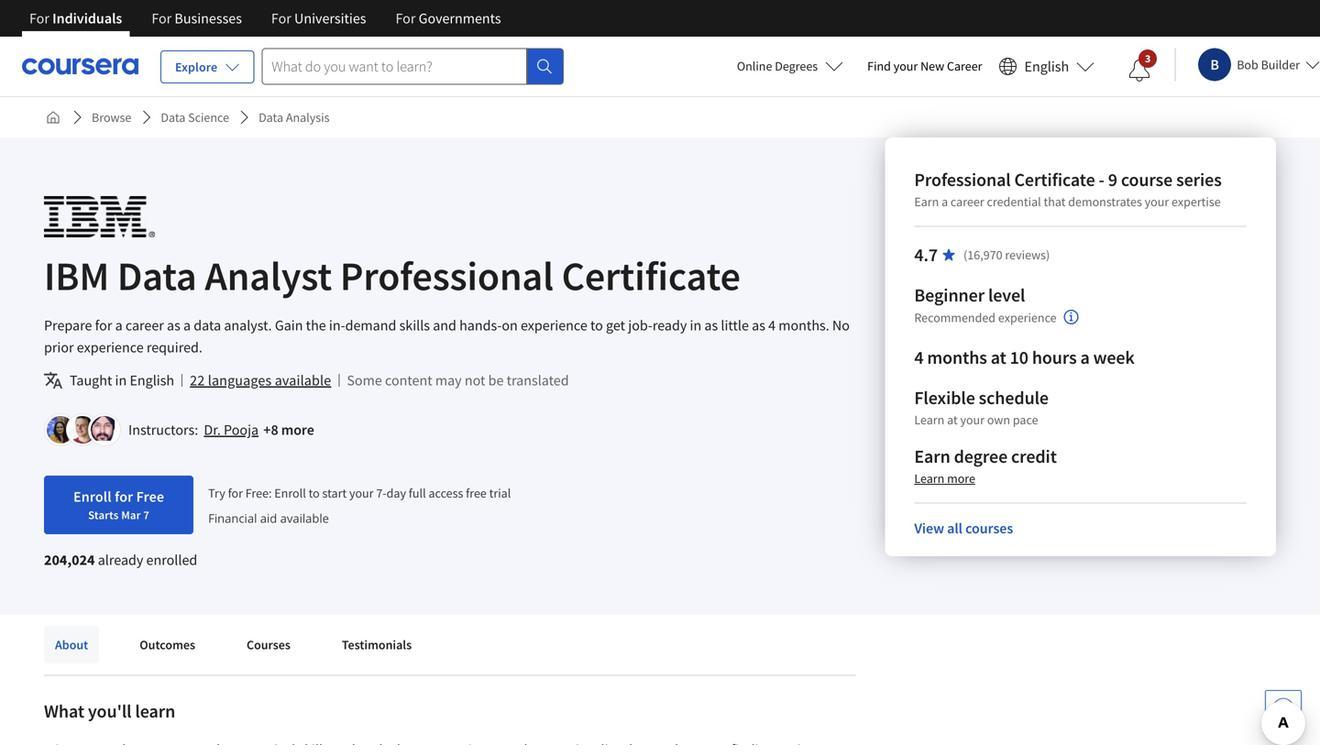 Task type: describe. For each thing, give the bounding box(es) containing it.
what
[[44, 700, 84, 723]]

ibm image
[[44, 196, 155, 237]]

reviews)
[[1005, 247, 1050, 263]]

degree
[[954, 445, 1008, 468]]

taught in english
[[70, 371, 174, 390]]

find
[[867, 58, 891, 74]]

your inside 'professional certificate - 9 course series earn a career credential that demonstrates your expertise'
[[1145, 193, 1169, 210]]

-
[[1099, 168, 1105, 191]]

22
[[190, 371, 205, 390]]

explore
[[175, 59, 218, 75]]

series
[[1176, 168, 1222, 191]]

0 horizontal spatial experience
[[77, 338, 144, 357]]

rav ahuja image
[[91, 416, 118, 444]]

builder
[[1261, 56, 1300, 73]]

learn
[[135, 700, 175, 723]]

enrolled
[[146, 551, 197, 569]]

some content may not be translated
[[347, 371, 569, 390]]

access
[[428, 485, 463, 501]]

10
[[1010, 346, 1029, 369]]

free:
[[245, 485, 272, 501]]

0 horizontal spatial in
[[115, 371, 127, 390]]

that
[[1044, 193, 1066, 210]]

(16,970
[[963, 247, 1002, 263]]

gain
[[275, 316, 303, 335]]

your inside flexible schedule learn at your own pace
[[960, 412, 985, 428]]

aid
[[260, 510, 277, 526]]

2 horizontal spatial experience
[[998, 309, 1057, 326]]

a left data
[[183, 316, 191, 335]]

in-
[[329, 316, 345, 335]]

for for prepare
[[95, 316, 112, 335]]

ready
[[653, 316, 687, 335]]

career
[[947, 58, 982, 74]]

you'll
[[88, 700, 132, 723]]

learn inside flexible schedule learn at your own pace
[[914, 412, 944, 428]]

months.
[[778, 316, 829, 335]]

already
[[98, 551, 143, 569]]

to inside try for free: enroll to start your 7-day full access free trial financial aid available
[[309, 485, 320, 501]]

for for enroll
[[115, 488, 133, 506]]

browse
[[92, 109, 131, 126]]

What do you want to learn? text field
[[262, 48, 527, 85]]

9
[[1108, 168, 1117, 191]]

businesses
[[175, 9, 242, 28]]

skills
[[399, 316, 430, 335]]

joseph santarcangelo image
[[69, 416, 96, 444]]

1 horizontal spatial experience
[[521, 316, 587, 335]]

taught
[[70, 371, 112, 390]]

level
[[988, 284, 1025, 307]]

credit
[[1011, 445, 1057, 468]]

all
[[947, 519, 962, 538]]

1 as from the left
[[167, 316, 180, 335]]

outcomes
[[140, 637, 195, 653]]

prepare for a career as a data analyst. gain the in-demand skills and hands-on experience to get job-ready in as little as 4 months. no prior experience required.
[[44, 316, 850, 357]]

b
[[1210, 55, 1219, 74]]

for universities
[[271, 9, 366, 28]]

outcomes link
[[129, 626, 206, 664]]

for governments
[[396, 9, 501, 28]]

a left week
[[1080, 346, 1090, 369]]

7-
[[376, 485, 387, 501]]

4 inside the prepare for a career as a data analyst. gain the in-demand skills and hands-on experience to get job-ready in as little as 4 months. no prior experience required.
[[768, 316, 776, 335]]

for for universities
[[271, 9, 291, 28]]

4.7
[[914, 243, 938, 266]]

free
[[466, 485, 487, 501]]

pace
[[1013, 412, 1038, 428]]

online degrees
[[737, 58, 818, 74]]

2 as from the left
[[704, 316, 718, 335]]

bob builder
[[1237, 56, 1300, 73]]

courses
[[965, 519, 1013, 538]]

financial aid available button
[[208, 510, 329, 526]]

a inside 'professional certificate - 9 course series earn a career credential that demonstrates your expertise'
[[942, 193, 948, 210]]

analyst.
[[224, 316, 272, 335]]

full
[[409, 485, 426, 501]]

1 horizontal spatial 4
[[914, 346, 924, 369]]

data science
[[161, 109, 229, 126]]

flexible
[[914, 386, 975, 409]]

+8
[[263, 421, 278, 439]]

get
[[606, 316, 625, 335]]

english inside button
[[1024, 57, 1069, 76]]

view all courses link
[[914, 519, 1013, 538]]

day
[[387, 485, 406, 501]]

more for credit
[[947, 470, 975, 487]]

schedule
[[979, 386, 1049, 409]]

204,024 already enrolled
[[44, 551, 197, 569]]

about link
[[44, 626, 99, 664]]

new
[[920, 58, 944, 74]]

demonstrates
[[1068, 193, 1142, 210]]

view
[[914, 519, 944, 538]]

find your new career
[[867, 58, 982, 74]]

little
[[721, 316, 749, 335]]

ibm
[[44, 250, 109, 301]]

recommended
[[914, 309, 996, 326]]

try
[[208, 485, 225, 501]]

available inside try for free: enroll to start your 7-day full access free trial financial aid available
[[280, 510, 329, 526]]

data
[[194, 316, 221, 335]]

0 horizontal spatial english
[[130, 371, 174, 390]]

a right prepare
[[115, 316, 123, 335]]

bob
[[1237, 56, 1258, 73]]

data analysis
[[259, 109, 330, 126]]

view all courses
[[914, 519, 1013, 538]]

more for pooja
[[281, 421, 314, 439]]

7
[[143, 508, 149, 523]]

browse link
[[84, 101, 139, 134]]



Task type: vqa. For each thing, say whether or not it's contained in the screenshot.
advantage
no



Task type: locate. For each thing, give the bounding box(es) containing it.
career left credential
[[951, 193, 984, 210]]

dr. pooja link
[[204, 421, 259, 439]]

your down course
[[1145, 193, 1169, 210]]

0 horizontal spatial as
[[167, 316, 180, 335]]

data left analysis
[[259, 109, 283, 126]]

show notifications image
[[1129, 60, 1151, 82]]

for for individuals
[[29, 9, 49, 28]]

data science link
[[153, 101, 237, 134]]

1 vertical spatial available
[[280, 510, 329, 526]]

professional up credential
[[914, 168, 1011, 191]]

for left businesses
[[152, 9, 172, 28]]

in right taught
[[115, 371, 127, 390]]

more
[[281, 421, 314, 439], [947, 470, 975, 487]]

1 vertical spatial earn
[[914, 445, 950, 468]]

for right prepare
[[95, 316, 112, 335]]

1 horizontal spatial english
[[1024, 57, 1069, 76]]

to inside the prepare for a career as a data analyst. gain the in-demand skills and hands-on experience to get job-ready in as little as 4 months. no prior experience required.
[[590, 316, 603, 335]]

4 left months.
[[768, 316, 776, 335]]

0 horizontal spatial for
[[95, 316, 112, 335]]

data
[[161, 109, 185, 126], [259, 109, 283, 126], [117, 250, 197, 301]]

enroll inside the enroll for free starts mar 7
[[73, 488, 112, 506]]

months
[[927, 346, 987, 369]]

online degrees button
[[722, 46, 858, 86]]

3 button
[[1114, 49, 1165, 93]]

as up required.
[[167, 316, 180, 335]]

0 vertical spatial to
[[590, 316, 603, 335]]

0 vertical spatial career
[[951, 193, 984, 210]]

hands-
[[459, 316, 502, 335]]

1 horizontal spatial more
[[947, 470, 975, 487]]

0 vertical spatial available
[[275, 371, 331, 390]]

translated
[[507, 371, 569, 390]]

data analysis link
[[251, 101, 337, 134]]

1 horizontal spatial as
[[704, 316, 718, 335]]

pooja
[[224, 421, 259, 439]]

hours
[[1032, 346, 1077, 369]]

0 vertical spatial english
[[1024, 57, 1069, 76]]

1 horizontal spatial in
[[690, 316, 701, 335]]

learn
[[914, 412, 944, 428], [914, 470, 944, 487]]

a left credential
[[942, 193, 948, 210]]

more right +8
[[281, 421, 314, 439]]

trial
[[489, 485, 511, 501]]

learn more link
[[914, 470, 975, 487]]

1 learn from the top
[[914, 412, 944, 428]]

for for try
[[228, 485, 243, 501]]

starts
[[88, 508, 119, 523]]

204,024
[[44, 551, 95, 569]]

earn
[[914, 193, 939, 210], [914, 445, 950, 468]]

0 horizontal spatial career
[[125, 316, 164, 335]]

instructors:
[[128, 421, 198, 439]]

content
[[385, 371, 432, 390]]

data left the science
[[161, 109, 185, 126]]

earn inside 'professional certificate - 9 course series earn a career credential that demonstrates your expertise'
[[914, 193, 939, 210]]

1 horizontal spatial at
[[991, 346, 1006, 369]]

2 horizontal spatial as
[[752, 316, 765, 335]]

1 horizontal spatial to
[[590, 316, 603, 335]]

0 horizontal spatial professional
[[340, 250, 554, 301]]

for right "try"
[[228, 485, 243, 501]]

1 horizontal spatial certificate
[[1014, 168, 1095, 191]]

certificate
[[1014, 168, 1095, 191], [562, 250, 741, 301]]

your left own
[[960, 412, 985, 428]]

at down the flexible at the bottom right of the page
[[947, 412, 958, 428]]

course
[[1121, 168, 1173, 191]]

1 vertical spatial 4
[[914, 346, 924, 369]]

1 vertical spatial learn
[[914, 470, 944, 487]]

4 for from the left
[[396, 9, 416, 28]]

what you'll learn
[[44, 700, 175, 723]]

0 vertical spatial 4
[[768, 316, 776, 335]]

testimonials link
[[331, 626, 423, 664]]

available up +8 more "button"
[[275, 371, 331, 390]]

0 vertical spatial in
[[690, 316, 701, 335]]

certificate up job-
[[562, 250, 741, 301]]

1 horizontal spatial for
[[115, 488, 133, 506]]

expertise
[[1172, 193, 1221, 210]]

demand
[[345, 316, 396, 335]]

learn up view
[[914, 470, 944, 487]]

courses
[[247, 637, 290, 653]]

to left get
[[590, 316, 603, 335]]

3 as from the left
[[752, 316, 765, 335]]

0 vertical spatial professional
[[914, 168, 1011, 191]]

for inside the enroll for free starts mar 7
[[115, 488, 133, 506]]

1 vertical spatial to
[[309, 485, 320, 501]]

(16,970 reviews)
[[963, 247, 1050, 263]]

as right little
[[752, 316, 765, 335]]

0 horizontal spatial more
[[281, 421, 314, 439]]

the
[[306, 316, 326, 335]]

0 horizontal spatial to
[[309, 485, 320, 501]]

experience right on
[[521, 316, 587, 335]]

0 horizontal spatial enroll
[[73, 488, 112, 506]]

earn up 4.7
[[914, 193, 939, 210]]

1 vertical spatial certificate
[[562, 250, 741, 301]]

1 vertical spatial at
[[947, 412, 958, 428]]

at inside flexible schedule learn at your own pace
[[947, 412, 958, 428]]

+8 more button
[[263, 421, 314, 439]]

professional certificate - 9 course series earn a career credential that demonstrates your expertise
[[914, 168, 1222, 210]]

dr. pooja image
[[47, 416, 74, 444]]

1 vertical spatial english
[[130, 371, 174, 390]]

0 horizontal spatial at
[[947, 412, 958, 428]]

career inside the prepare for a career as a data analyst. gain the in-demand skills and hands-on experience to get job-ready in as little as 4 months. no prior experience required.
[[125, 316, 164, 335]]

courses link
[[236, 626, 301, 664]]

ibm data analyst professional certificate
[[44, 250, 741, 301]]

week
[[1093, 346, 1135, 369]]

experience up the taught in english
[[77, 338, 144, 357]]

3 for from the left
[[271, 9, 291, 28]]

on
[[502, 316, 518, 335]]

0 horizontal spatial 4
[[768, 316, 776, 335]]

as left little
[[704, 316, 718, 335]]

mar
[[121, 508, 141, 523]]

learn down the flexible at the bottom right of the page
[[914, 412, 944, 428]]

data for data analysis
[[259, 109, 283, 126]]

information about difficulty level pre-requisites. image
[[1064, 310, 1079, 325]]

home image
[[46, 110, 61, 125]]

your left 7-
[[349, 485, 374, 501]]

flexible schedule learn at your own pace
[[914, 386, 1049, 428]]

english right career
[[1024, 57, 1069, 76]]

recommended experience
[[914, 309, 1057, 326]]

earn degree credit learn more
[[914, 445, 1057, 487]]

enroll inside try for free: enroll to start your 7-day full access free trial financial aid available
[[274, 485, 306, 501]]

for
[[29, 9, 49, 28], [152, 9, 172, 28], [271, 9, 291, 28], [396, 9, 416, 28]]

try for free: enroll to start your 7-day full access free trial financial aid available
[[208, 485, 511, 526]]

beginner level
[[914, 284, 1025, 307]]

enroll up starts
[[73, 488, 112, 506]]

2 earn from the top
[[914, 445, 950, 468]]

1 vertical spatial in
[[115, 371, 127, 390]]

data up data
[[117, 250, 197, 301]]

data for data science
[[161, 109, 185, 126]]

more inside earn degree credit learn more
[[947, 470, 975, 487]]

english down required.
[[130, 371, 174, 390]]

data inside "link"
[[161, 109, 185, 126]]

for left "universities"
[[271, 9, 291, 28]]

enroll right the free:
[[274, 485, 306, 501]]

1 horizontal spatial professional
[[914, 168, 1011, 191]]

experience down level on the right top of the page
[[998, 309, 1057, 326]]

analysis
[[286, 109, 330, 126]]

1 vertical spatial more
[[947, 470, 975, 487]]

for for governments
[[396, 9, 416, 28]]

career inside 'professional certificate - 9 course series earn a career credential that demonstrates your expertise'
[[951, 193, 984, 210]]

to
[[590, 316, 603, 335], [309, 485, 320, 501]]

professional up and
[[340, 250, 554, 301]]

1 for from the left
[[29, 9, 49, 28]]

required.
[[147, 338, 202, 357]]

4 months at 10 hours a week
[[914, 346, 1135, 369]]

at left 10
[[991, 346, 1006, 369]]

for inside the prepare for a career as a data analyst. gain the in-demand skills and hands-on experience to get job-ready in as little as 4 months. no prior experience required.
[[95, 316, 112, 335]]

some
[[347, 371, 382, 390]]

find your new career link
[[858, 55, 991, 78]]

testimonials
[[342, 637, 412, 653]]

coursera image
[[22, 52, 138, 81]]

in right ready
[[690, 316, 701, 335]]

earn up learn more "link"
[[914, 445, 950, 468]]

for
[[95, 316, 112, 335], [228, 485, 243, 501], [115, 488, 133, 506]]

learn inside earn degree credit learn more
[[914, 470, 944, 487]]

experience
[[998, 309, 1057, 326], [521, 316, 587, 335], [77, 338, 144, 357]]

beginner
[[914, 284, 985, 307]]

certificate up the that
[[1014, 168, 1095, 191]]

for left individuals
[[29, 9, 49, 28]]

available right aid
[[280, 510, 329, 526]]

job-
[[628, 316, 653, 335]]

1 horizontal spatial career
[[951, 193, 984, 210]]

1 horizontal spatial enroll
[[274, 485, 306, 501]]

for inside try for free: enroll to start your 7-day full access free trial financial aid available
[[228, 485, 243, 501]]

a
[[942, 193, 948, 210], [115, 316, 123, 335], [183, 316, 191, 335], [1080, 346, 1090, 369]]

for for businesses
[[152, 9, 172, 28]]

for up "what do you want to learn?" text field
[[396, 9, 416, 28]]

not
[[465, 371, 485, 390]]

analyst
[[205, 250, 332, 301]]

career up required.
[[125, 316, 164, 335]]

no
[[832, 316, 850, 335]]

0 vertical spatial earn
[[914, 193, 939, 210]]

1 vertical spatial career
[[125, 316, 164, 335]]

0 vertical spatial learn
[[914, 412, 944, 428]]

0 vertical spatial certificate
[[1014, 168, 1095, 191]]

0 vertical spatial more
[[281, 421, 314, 439]]

dr.
[[204, 421, 221, 439]]

certificate inside 'professional certificate - 9 course series earn a career credential that demonstrates your expertise'
[[1014, 168, 1095, 191]]

4 left months
[[914, 346, 924, 369]]

more down degree
[[947, 470, 975, 487]]

about
[[55, 637, 88, 653]]

your right find
[[894, 58, 918, 74]]

available inside button
[[275, 371, 331, 390]]

1 vertical spatial professional
[[340, 250, 554, 301]]

governments
[[419, 9, 501, 28]]

enroll for free starts mar 7
[[73, 488, 164, 523]]

help center image
[[1272, 698, 1294, 720]]

professional inside 'professional certificate - 9 course series earn a career credential that demonstrates your expertise'
[[914, 168, 1011, 191]]

earn inside earn degree credit learn more
[[914, 445, 950, 468]]

enroll
[[274, 485, 306, 501], [73, 488, 112, 506]]

2 for from the left
[[152, 9, 172, 28]]

2 horizontal spatial for
[[228, 485, 243, 501]]

universities
[[294, 9, 366, 28]]

1 earn from the top
[[914, 193, 939, 210]]

banner navigation
[[15, 0, 516, 37]]

in inside the prepare for a career as a data analyst. gain the in-demand skills and hands-on experience to get job-ready in as little as 4 months. no prior experience required.
[[690, 316, 701, 335]]

instructors: dr. pooja +8 more
[[128, 421, 314, 439]]

2 learn from the top
[[914, 470, 944, 487]]

to left start
[[309, 485, 320, 501]]

3
[[1145, 51, 1151, 66]]

None search field
[[262, 48, 564, 85]]

0 vertical spatial at
[[991, 346, 1006, 369]]

0 horizontal spatial certificate
[[562, 250, 741, 301]]

explore button
[[160, 50, 254, 83]]

be
[[488, 371, 504, 390]]

your inside try for free: enroll to start your 7-day full access free trial financial aid available
[[349, 485, 374, 501]]

for up mar
[[115, 488, 133, 506]]



